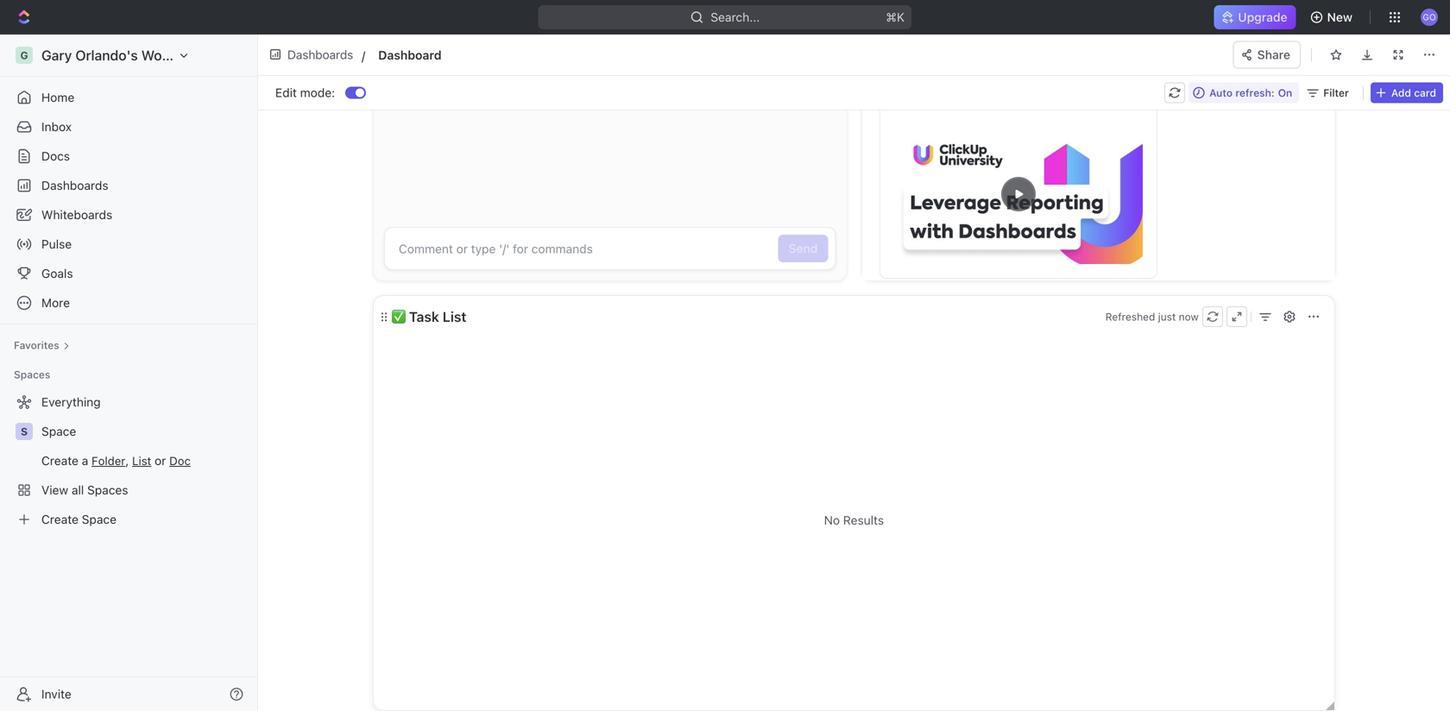 Task type: vqa. For each thing, say whether or not it's contained in the screenshot.
Share
yes



Task type: locate. For each thing, give the bounding box(es) containing it.
spaces
[[14, 369, 50, 381], [87, 483, 128, 497]]

2 create from the top
[[41, 512, 79, 527]]

doc button
[[169, 454, 191, 468]]

1 create from the top
[[41, 454, 79, 468]]

dashboards inside sidebar navigation
[[41, 178, 108, 193]]

list right ,
[[132, 454, 151, 468]]

home link
[[7, 84, 250, 111]]

add
[[1392, 87, 1412, 99]]

list
[[443, 309, 467, 325], [132, 454, 151, 468]]

0 vertical spatial dashboards
[[288, 47, 353, 62]]

space down view all spaces
[[82, 512, 117, 527]]

14,
[[1250, 43, 1265, 56]]

dashboards up mode:
[[288, 47, 353, 62]]

spaces down favorites
[[14, 369, 50, 381]]

0 vertical spatial space
[[41, 424, 76, 439]]

2023
[[1268, 43, 1295, 56]]

just
[[1158, 311, 1176, 323]]

edit mode:
[[275, 85, 335, 100]]

list inside create a folder , list or doc
[[132, 454, 151, 468]]

0 horizontal spatial dashboards
[[41, 178, 108, 193]]

1 vertical spatial create
[[41, 512, 79, 527]]

add card button
[[1371, 82, 1444, 103]]

dashboards
[[288, 47, 353, 62], [41, 178, 108, 193]]

tree containing everything
[[7, 389, 250, 534]]

space down everything
[[41, 424, 76, 439]]

1 vertical spatial dashboards
[[41, 178, 108, 193]]

list right task
[[443, 309, 467, 325]]

spaces down folder
[[87, 483, 128, 497]]

dashboards up 'whiteboards'
[[41, 178, 108, 193]]

invite
[[41, 687, 71, 701]]

1 vertical spatial list
[[132, 454, 151, 468]]

None text field
[[378, 44, 735, 65]]

dec 14, 2023 at 11:59 am
[[1226, 43, 1358, 56]]

view all spaces link
[[7, 477, 247, 504]]

create down view
[[41, 512, 79, 527]]

doc
[[169, 454, 191, 468]]

new
[[1328, 10, 1353, 24]]

filter button
[[1303, 82, 1356, 103]]

a
[[82, 454, 88, 468]]

dashboards link down docs 'link'
[[7, 172, 250, 199]]

send
[[789, 241, 818, 256]]

1 horizontal spatial dashboards
[[288, 47, 353, 62]]

all
[[72, 483, 84, 497]]

dashboards link
[[265, 42, 359, 67], [7, 172, 250, 199]]

orlando's
[[75, 47, 138, 63]]

go
[[1423, 12, 1436, 22]]

go button
[[1416, 3, 1444, 31]]

create left a
[[41, 454, 79, 468]]

workspace
[[141, 47, 213, 63]]

now
[[1179, 311, 1199, 323]]

0 horizontal spatial space
[[41, 424, 76, 439]]

spaces inside view all spaces "link"
[[87, 483, 128, 497]]

results
[[843, 513, 884, 528]]

create space link
[[7, 506, 247, 534]]

mode:
[[300, 85, 335, 100]]

tree
[[7, 389, 250, 534]]

create inside 'link'
[[41, 512, 79, 527]]

whiteboards
[[41, 208, 112, 222]]

or
[[155, 454, 166, 468]]

1 horizontal spatial list
[[443, 309, 467, 325]]

new button
[[1303, 3, 1363, 31]]

0 vertical spatial create
[[41, 454, 79, 468]]

1 vertical spatial spaces
[[87, 483, 128, 497]]

docs link
[[7, 142, 250, 170]]

⌘k
[[886, 10, 905, 24]]

1 vertical spatial dashboards link
[[7, 172, 250, 199]]

space
[[41, 424, 76, 439], [82, 512, 117, 527]]

create
[[41, 454, 79, 468], [41, 512, 79, 527]]

0 vertical spatial spaces
[[14, 369, 50, 381]]

space link
[[41, 418, 247, 446]]

0 horizontal spatial dashboards link
[[7, 172, 250, 199]]

upgrade link
[[1214, 5, 1296, 29]]

1 horizontal spatial space
[[82, 512, 117, 527]]

home
[[41, 90, 74, 104]]

dashboards for bottommost the dashboards link
[[41, 178, 108, 193]]

docs
[[41, 149, 70, 163]]

dashboards link up mode:
[[265, 42, 359, 67]]

0 horizontal spatial list
[[132, 454, 151, 468]]

folder button
[[92, 454, 125, 468]]

0 vertical spatial list
[[443, 309, 467, 325]]

gary orlando's workspace, , element
[[16, 47, 33, 64]]

edit
[[275, 85, 297, 100]]

view
[[41, 483, 68, 497]]

1 horizontal spatial spaces
[[87, 483, 128, 497]]

1 horizontal spatial dashboards link
[[265, 42, 359, 67]]

1 vertical spatial space
[[82, 512, 117, 527]]

gary orlando's workspace
[[41, 47, 213, 63]]

everything
[[41, 395, 101, 409]]

space inside 'link'
[[82, 512, 117, 527]]



Task type: describe. For each thing, give the bounding box(es) containing it.
space, , element
[[16, 423, 33, 440]]

more button
[[7, 289, 250, 317]]

11:59
[[1312, 43, 1339, 56]]

✅ task list
[[392, 309, 467, 325]]

no results
[[824, 513, 884, 528]]

goals
[[41, 266, 73, 281]]

filter
[[1324, 87, 1349, 99]]

task
[[409, 309, 439, 325]]

auto refresh: on
[[1210, 87, 1293, 99]]

create for create space
[[41, 512, 79, 527]]

clickup logo image
[[1370, 41, 1448, 57]]

inbox
[[41, 120, 72, 134]]

0 vertical spatial dashboards link
[[265, 42, 359, 67]]

at
[[1298, 43, 1309, 56]]

favorites
[[14, 339, 59, 351]]

create space
[[41, 512, 117, 527]]

filter button
[[1303, 82, 1356, 103]]

more
[[41, 296, 70, 310]]

gary
[[41, 47, 72, 63]]

add card
[[1392, 87, 1437, 99]]

create for create a folder , list or doc
[[41, 454, 79, 468]]

tree inside sidebar navigation
[[7, 389, 250, 534]]

view all spaces
[[41, 483, 128, 497]]

pulse
[[41, 237, 72, 251]]

refresh:
[[1236, 87, 1275, 99]]

,
[[125, 454, 129, 468]]

list button
[[132, 454, 151, 468]]

folder
[[92, 454, 125, 468]]

no
[[824, 513, 840, 528]]

✅ task list button
[[391, 305, 1100, 329]]

pulse link
[[7, 231, 250, 258]]

send button
[[778, 235, 828, 262]]

whiteboards link
[[7, 201, 250, 229]]

on
[[1278, 87, 1293, 99]]

share button
[[1234, 41, 1301, 69]]

create a folder , list or doc
[[41, 454, 191, 468]]

inbox link
[[7, 113, 250, 141]]

am
[[1342, 43, 1358, 56]]

card
[[1414, 87, 1437, 99]]

0 horizontal spatial spaces
[[14, 369, 50, 381]]

everything link
[[7, 389, 247, 416]]

share
[[1258, 47, 1291, 62]]

favorites button
[[7, 335, 77, 356]]

refreshed just now
[[1106, 311, 1199, 323]]

auto
[[1210, 87, 1233, 99]]

upgrade
[[1238, 10, 1288, 24]]

dec
[[1226, 43, 1247, 56]]

list inside button
[[443, 309, 467, 325]]

refreshed
[[1106, 311, 1156, 323]]

sidebar navigation
[[0, 35, 262, 711]]

g
[[20, 49, 28, 61]]

dashboards for the top the dashboards link
[[288, 47, 353, 62]]

search...
[[711, 10, 760, 24]]

goals link
[[7, 260, 250, 288]]

✅
[[392, 309, 406, 325]]

s
[[21, 426, 28, 438]]



